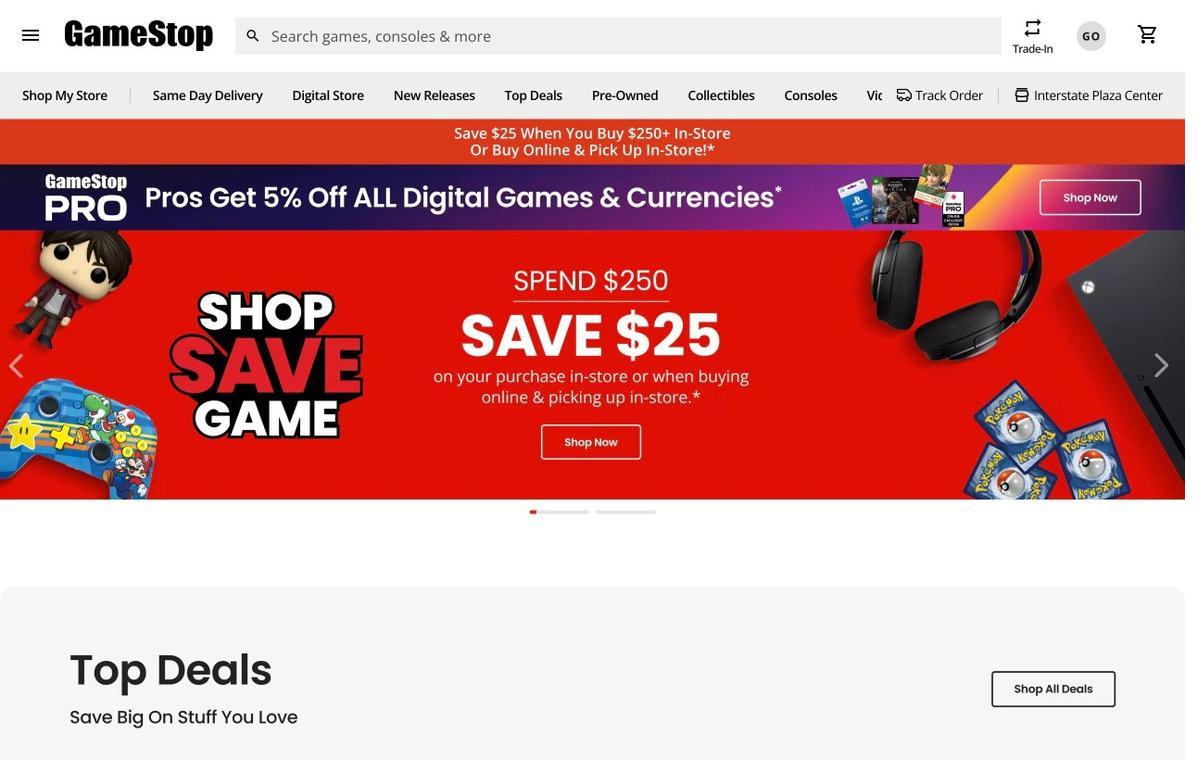Task type: describe. For each thing, give the bounding box(es) containing it.
gamestop image
[[65, 18, 213, 54]]



Task type: vqa. For each thing, say whether or not it's contained in the screenshot.
Search games, consoles & more search field
yes



Task type: locate. For each thing, give the bounding box(es) containing it.
tab list
[[521, 503, 665, 529]]

Search games, consoles & more search field
[[272, 17, 969, 55]]

save $25 when you buy $250+ in-store image
[[0, 230, 1186, 500]]

pro 5% digital image
[[0, 165, 1186, 230]]

None search field
[[235, 17, 1002, 55]]



